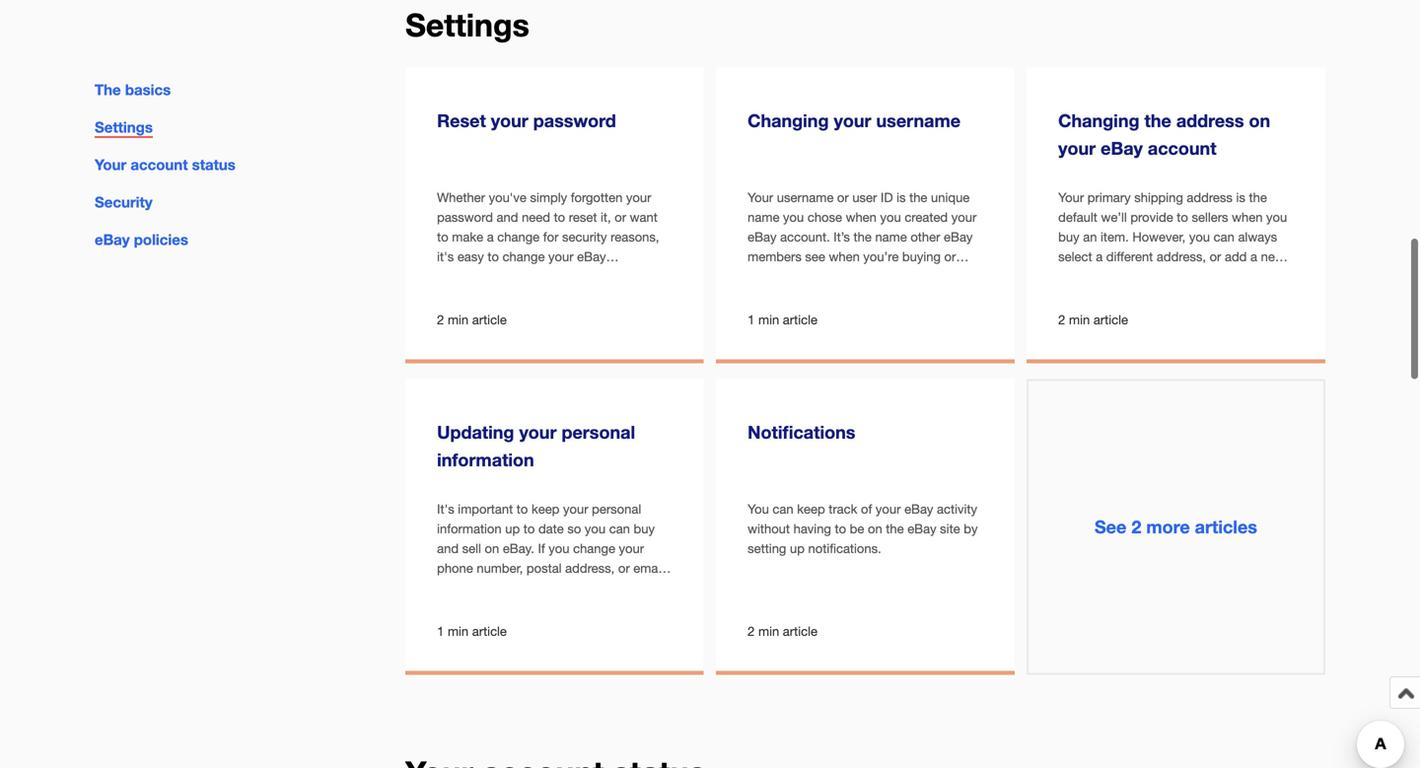 Task type: describe. For each thing, give the bounding box(es) containing it.
with
[[788, 269, 812, 284]]

notifications.
[[809, 541, 882, 557]]

information inside updating your personal information
[[437, 449, 535, 471]]

or inside whether you've simply forgotten your password and need to reset it, or want to make a change for security reasons, it's easy to change your ebay password.
[[615, 210, 627, 225]]

shipping
[[1135, 190, 1184, 205]]

when down it's
[[829, 249, 860, 264]]

2 right see
[[1132, 516, 1142, 538]]

1 min article for updating your personal information
[[437, 624, 507, 639]]

be
[[850, 521, 865, 537]]

we
[[617, 581, 634, 596]]

by
[[964, 521, 978, 537]]

to down 'simply' at the left top of page
[[554, 210, 566, 225]]

basics
[[125, 81, 171, 99]]

other
[[911, 229, 941, 245]]

postal
[[527, 561, 562, 576]]

1 for changing your username
[[748, 312, 755, 327]]

1 horizontal spatial settings
[[406, 6, 530, 44]]

0 vertical spatial change
[[498, 229, 540, 245]]

have
[[637, 581, 665, 596]]

number,
[[477, 561, 523, 576]]

to down we
[[625, 600, 637, 616]]

see 2 more articles
[[1095, 516, 1258, 538]]

select
[[1059, 249, 1093, 264]]

username inside your username or user id is the unique name you chose when you created your ebay account. it's the name other ebay members see when you're buying or selling with them.
[[777, 190, 834, 205]]

to right the easy
[[488, 249, 499, 264]]

it's
[[437, 249, 454, 264]]

or left user
[[838, 190, 849, 205]]

reset your password
[[437, 110, 617, 131]]

0 horizontal spatial name
[[748, 210, 780, 225]]

selling
[[748, 269, 784, 284]]

buy inside the it's important to keep your personal information up to date so you can buy and sell on ebay. if you change your phone number, postal address, or email address, or if any of the details we have for you are incorrect, you'll need to update the personal information on your ebay account.
[[634, 521, 655, 537]]

when for address
[[1233, 210, 1264, 225]]

different
[[1107, 249, 1154, 264]]

however,
[[1133, 229, 1186, 245]]

min for changing the address on your ebay account
[[1070, 312, 1091, 327]]

any
[[516, 581, 536, 596]]

or up we
[[619, 561, 630, 576]]

your up email
[[619, 541, 644, 557]]

created
[[905, 210, 948, 225]]

of inside the it's important to keep your personal information up to date so you can buy and sell on ebay. if you change your phone number, postal address, or email address, or if any of the details we have for you are incorrect, you'll need to update the personal information on your ebay account.
[[540, 581, 551, 596]]

the basics link
[[95, 81, 171, 99]]

reset
[[569, 210, 597, 225]]

to left date
[[524, 521, 535, 537]]

changing the address on your ebay account
[[1059, 110, 1271, 159]]

2 for reset your password
[[437, 312, 444, 327]]

2 min article for changing
[[1059, 312, 1129, 327]]

it,
[[601, 210, 611, 225]]

address inside your primary shipping address is the default we'll provide to sellers when you buy an item. however, you can always select a different address, or add a new one, during checkout.
[[1188, 190, 1233, 205]]

sellers
[[1192, 210, 1229, 225]]

provide
[[1131, 210, 1174, 225]]

1 vertical spatial information
[[437, 521, 502, 537]]

email
[[634, 561, 664, 576]]

you'll
[[560, 600, 590, 616]]

2 horizontal spatial a
[[1251, 249, 1258, 264]]

2 for changing the address on your ebay account
[[1059, 312, 1066, 327]]

your up user
[[834, 110, 872, 131]]

ebay policies link
[[95, 231, 188, 249]]

settings link
[[95, 118, 153, 138]]

ebay right other
[[944, 229, 973, 245]]

changing your username
[[748, 110, 961, 131]]

status
[[192, 156, 236, 174]]

updating
[[437, 422, 515, 443]]

of inside you can keep track of your ebay activity without having to be on the ebay site by setting up notifications.
[[861, 502, 873, 517]]

and sell
[[437, 541, 481, 557]]

updating your personal information
[[437, 422, 636, 471]]

min for changing your username
[[759, 312, 780, 327]]

whether
[[437, 190, 485, 205]]

if
[[538, 541, 545, 557]]

need inside whether you've simply forgotten your password and need to reset it, or want to make a change for security reasons, it's easy to change your ebay password.
[[522, 210, 551, 225]]

whether you've simply forgotten your password and need to reset it, or want to make a change for security reasons, it's easy to change your ebay password.
[[437, 190, 660, 284]]

your down the have
[[642, 620, 667, 636]]

to inside your primary shipping address is the default we'll provide to sellers when you buy an item. however, you can always select a different address, or add a new one, during checkout.
[[1178, 210, 1189, 225]]

simply
[[530, 190, 567, 205]]

keep for notifications
[[798, 502, 826, 517]]

up inside the it's important to keep your personal information up to date so you can buy and sell on ebay. if you change your phone number, postal address, or email address, or if any of the details we have for you are incorrect, you'll need to update the personal information on your ebay account.
[[505, 521, 520, 537]]

up inside you can keep track of your ebay activity without having to be on the ebay site by setting up notifications.
[[790, 541, 805, 557]]

id
[[881, 190, 894, 205]]

1 horizontal spatial password
[[534, 110, 617, 131]]

ebay.
[[503, 541, 535, 557]]

update
[[437, 620, 477, 636]]

or inside your primary shipping address is the default we'll provide to sellers when you buy an item. however, you can always select a different address, or add a new one, during checkout.
[[1210, 249, 1222, 264]]

chose
[[808, 210, 843, 225]]

article for password
[[472, 312, 507, 327]]

make
[[452, 229, 484, 245]]

user
[[853, 190, 878, 205]]

security link
[[95, 194, 153, 211]]

more
[[1147, 516, 1191, 538]]

details
[[576, 581, 614, 596]]

see
[[806, 249, 826, 264]]

you're
[[864, 249, 899, 264]]

site
[[941, 521, 961, 537]]

your for changing the address on your ebay account
[[1059, 190, 1085, 205]]

ebay inside whether you've simply forgotten your password and need to reset it, or want to make a change for security reasons, it's easy to change your ebay password.
[[577, 249, 606, 264]]

min for notifications
[[759, 624, 780, 639]]

1 vertical spatial change
[[503, 249, 545, 264]]

ebay inside the it's important to keep your personal information up to date so you can buy and sell on ebay. if you change your phone number, postal address, or email address, or if any of the details we have for you are incorrect, you'll need to update the personal information on your ebay account.
[[437, 640, 466, 655]]

account. inside your username or user id is the unique name you chose when you created your ebay account. it's the name other ebay members see when you're buying or selling with them.
[[781, 229, 831, 245]]

easy
[[458, 249, 484, 264]]

password.
[[437, 269, 497, 284]]

you up update
[[456, 600, 477, 616]]

article for username
[[783, 312, 818, 327]]

ebay left site
[[908, 521, 937, 537]]

you left chose
[[784, 210, 804, 225]]

your username or user id is the unique name you chose when you created your ebay account. it's the name other ebay members see when you're buying or selling with them.
[[748, 190, 977, 284]]

is inside your primary shipping address is the default we'll provide to sellers when you buy an item. however, you can always select a different address, or add a new one, during checkout.
[[1237, 190, 1246, 205]]

can inside you can keep track of your ebay activity without having to be on the ebay site by setting up notifications.
[[773, 502, 794, 517]]

your up so
[[563, 502, 589, 517]]

1 horizontal spatial username
[[877, 110, 961, 131]]

always
[[1239, 229, 1278, 245]]

2 min article for reset
[[437, 312, 507, 327]]

you can keep track of your ebay activity without having to be on the ebay site by setting up notifications.
[[748, 502, 978, 557]]

personal inside the it's important to keep your personal information up to date so you can buy and sell on ebay. if you change your phone number, postal address, or email address, or if any of the details we have for you are incorrect, you'll need to update the personal information on your ebay account.
[[592, 502, 642, 517]]

you right so
[[585, 521, 606, 537]]

you down id
[[881, 210, 902, 225]]

can inside the it's important to keep your personal information up to date so you can buy and sell on ebay. if you change your phone number, postal address, or email address, or if any of the details we have for you are incorrect, you'll need to update the personal information on your ebay account.
[[610, 521, 630, 537]]

security
[[95, 194, 153, 211]]

reset
[[437, 110, 486, 131]]

1 min article for changing your username
[[748, 312, 818, 327]]

to inside you can keep track of your ebay activity without having to be on the ebay site by setting up notifications.
[[835, 521, 847, 537]]

the inside changing the address on your ebay account
[[1145, 110, 1172, 131]]

personal inside updating your personal information
[[562, 422, 636, 443]]

if
[[505, 581, 512, 596]]

ebay policies
[[95, 231, 188, 249]]

an
[[1084, 229, 1098, 245]]

new
[[1262, 249, 1285, 264]]

a inside whether you've simply forgotten your password and need to reset it, or want to make a change for security reasons, it's easy to change your ebay password.
[[487, 229, 494, 245]]

we'll
[[1102, 210, 1128, 225]]



Task type: locate. For each thing, give the bounding box(es) containing it.
the
[[1145, 110, 1172, 131], [910, 190, 928, 205], [1250, 190, 1268, 205], [854, 229, 872, 245], [886, 521, 904, 537], [554, 581, 572, 596]]

you right if
[[549, 541, 570, 557]]

your up 'primary'
[[1059, 138, 1097, 159]]

1 horizontal spatial for
[[543, 229, 559, 245]]

0 vertical spatial 1 min article
[[748, 312, 818, 327]]

0 horizontal spatial password
[[437, 210, 493, 225]]

article down are
[[472, 624, 507, 639]]

your inside you can keep track of your ebay activity without having to be on the ebay site by setting up notifications.
[[876, 502, 901, 517]]

2 vertical spatial information
[[556, 620, 620, 636]]

notifications
[[748, 422, 856, 443]]

your right "track"
[[876, 502, 901, 517]]

you
[[784, 210, 804, 225], [881, 210, 902, 225], [1267, 210, 1288, 225], [1190, 229, 1211, 245], [585, 521, 606, 537], [549, 541, 570, 557], [456, 600, 477, 616]]

them.
[[815, 269, 848, 284]]

article down one, during
[[1094, 312, 1129, 327]]

1
[[748, 312, 755, 327], [437, 624, 444, 639]]

2 down setting
[[748, 624, 755, 639]]

password up make
[[437, 210, 493, 225]]

2 for notifications
[[748, 624, 755, 639]]

need down 'simply' at the left top of page
[[522, 210, 551, 225]]

need
[[522, 210, 551, 225], [593, 600, 622, 616]]

your up the "want"
[[627, 190, 652, 205]]

min left the personal
[[448, 624, 469, 639]]

your account status link
[[95, 156, 236, 174]]

min
[[448, 312, 469, 327], [759, 312, 780, 327], [1070, 312, 1091, 327], [448, 624, 469, 639], [759, 624, 780, 639]]

can inside your primary shipping address is the default we'll provide to sellers when you buy an item. however, you can always select a different address, or add a new one, during checkout.
[[1214, 229, 1235, 245]]

2 vertical spatial can
[[610, 521, 630, 537]]

min down one, during
[[1070, 312, 1091, 327]]

you up always
[[1267, 210, 1288, 225]]

your down security
[[549, 249, 574, 264]]

when down user
[[846, 210, 877, 225]]

1 is from the left
[[897, 190, 906, 205]]

2 horizontal spatial address,
[[1157, 249, 1207, 264]]

without
[[748, 521, 790, 537]]

min for reset your password
[[448, 312, 469, 327]]

keep inside the it's important to keep your personal information up to date so you can buy and sell on ebay. if you change your phone number, postal address, or email address, or if any of the details we have for you are incorrect, you'll need to update the personal information on your ebay account.
[[532, 502, 560, 517]]

it's
[[834, 229, 851, 245]]

name up members
[[748, 210, 780, 225]]

1 vertical spatial up
[[790, 541, 805, 557]]

when up always
[[1233, 210, 1264, 225]]

the inside the it's important to keep your personal information up to date so you can buy and sell on ebay. if you change your phone number, postal address, or email address, or if any of the details we have for you are incorrect, you'll need to update the personal information on your ebay account.
[[554, 581, 572, 596]]

1 vertical spatial address
[[1188, 190, 1233, 205]]

0 vertical spatial up
[[505, 521, 520, 537]]

need down details on the left bottom of the page
[[593, 600, 622, 616]]

buy
[[1059, 229, 1080, 245], [634, 521, 655, 537]]

0 horizontal spatial changing
[[748, 110, 829, 131]]

2 down password.
[[437, 312, 444, 327]]

0 horizontal spatial your
[[95, 156, 127, 174]]

your
[[491, 110, 529, 131], [834, 110, 872, 131], [1059, 138, 1097, 159], [627, 190, 652, 205], [952, 210, 977, 225], [549, 249, 574, 264], [519, 422, 557, 443], [563, 502, 589, 517], [876, 502, 901, 517], [619, 541, 644, 557], [642, 620, 667, 636]]

a right add
[[1251, 249, 1258, 264]]

of
[[861, 502, 873, 517], [540, 581, 551, 596]]

information
[[437, 449, 535, 471], [437, 521, 502, 537], [556, 620, 620, 636]]

0 horizontal spatial up
[[505, 521, 520, 537]]

change inside the it's important to keep your personal information up to date so you can buy and sell on ebay. if you change your phone number, postal address, or email address, or if any of the details we have for you are incorrect, you'll need to update the personal information on your ebay account.
[[573, 541, 616, 557]]

your inside your username or user id is the unique name you chose when you created your ebay account. it's the name other ebay members see when you're buying or selling with them.
[[748, 190, 774, 205]]

or right it,
[[615, 210, 627, 225]]

address, up details on the left bottom of the page
[[566, 561, 615, 576]]

min down password.
[[448, 312, 469, 327]]

the up the shipping
[[1145, 110, 1172, 131]]

0 vertical spatial settings
[[406, 6, 530, 44]]

having
[[794, 521, 832, 537]]

0 vertical spatial personal
[[562, 422, 636, 443]]

2 min article down password.
[[437, 312, 507, 327]]

your down unique
[[952, 210, 977, 225]]

2 changing from the left
[[1059, 110, 1140, 131]]

1 horizontal spatial keep
[[798, 502, 826, 517]]

0 horizontal spatial can
[[610, 521, 630, 537]]

name
[[748, 210, 780, 225], [876, 229, 908, 245]]

is inside your username or user id is the unique name you chose when you created your ebay account. it's the name other ebay members see when you're buying or selling with them.
[[897, 190, 906, 205]]

is up always
[[1237, 190, 1246, 205]]

username
[[877, 110, 961, 131], [777, 190, 834, 205]]

1 vertical spatial of
[[540, 581, 551, 596]]

2 vertical spatial address,
[[437, 581, 487, 596]]

0 vertical spatial information
[[437, 449, 535, 471]]

keep inside you can keep track of your ebay activity without having to be on the ebay site by setting up notifications.
[[798, 502, 826, 517]]

1 horizontal spatial a
[[1097, 249, 1103, 264]]

1 horizontal spatial 2 min article
[[748, 624, 818, 639]]

you
[[748, 502, 770, 517]]

changing inside changing the address on your ebay account
[[1059, 110, 1140, 131]]

settings
[[406, 6, 530, 44], [95, 118, 153, 136]]

2 down one, during
[[1059, 312, 1066, 327]]

primary
[[1088, 190, 1131, 205]]

or left add
[[1210, 249, 1222, 264]]

articles
[[1196, 516, 1258, 538]]

your inside changing the address on your ebay account
[[1059, 138, 1097, 159]]

buy up select at the top right of page
[[1059, 229, 1080, 245]]

account. inside the it's important to keep your personal information up to date so you can buy and sell on ebay. if you change your phone number, postal address, or email address, or if any of the details we have for you are incorrect, you'll need to update the personal information on your ebay account.
[[470, 640, 520, 655]]

for inside whether you've simply forgotten your password and need to reset it, or want to make a change for security reasons, it's easy to change your ebay password.
[[543, 229, 559, 245]]

settings up reset
[[406, 6, 530, 44]]

article down password.
[[472, 312, 507, 327]]

0 vertical spatial password
[[534, 110, 617, 131]]

1 vertical spatial address,
[[566, 561, 615, 576]]

min down selling
[[759, 312, 780, 327]]

article down setting
[[783, 624, 818, 639]]

one, during
[[1059, 269, 1124, 284]]

when
[[846, 210, 877, 225], [1233, 210, 1264, 225], [829, 249, 860, 264]]

min for updating your personal information
[[448, 624, 469, 639]]

ebay inside changing the address on your ebay account
[[1101, 138, 1144, 159]]

information down the you'll
[[556, 620, 620, 636]]

0 vertical spatial name
[[748, 210, 780, 225]]

2 keep from the left
[[798, 502, 826, 517]]

checkout.
[[1127, 269, 1184, 284]]

you down sellers
[[1190, 229, 1211, 245]]

so
[[568, 521, 582, 537]]

changing for changing the address on your ebay account
[[1059, 110, 1140, 131]]

need inside the it's important to keep your personal information up to date so you can buy and sell on ebay. if you change your phone number, postal address, or email address, or if any of the details we have for you are incorrect, you'll need to update the personal information on your ebay account.
[[593, 600, 622, 616]]

1 horizontal spatial of
[[861, 502, 873, 517]]

1 vertical spatial username
[[777, 190, 834, 205]]

article down with
[[783, 312, 818, 327]]

ebay up 'primary'
[[1101, 138, 1144, 159]]

1 vertical spatial buy
[[634, 521, 655, 537]]

0 vertical spatial username
[[877, 110, 961, 131]]

1 for updating your personal information
[[437, 624, 444, 639]]

a right make
[[487, 229, 494, 245]]

on inside you can keep track of your ebay activity without having to be on the ebay site by setting up notifications.
[[868, 521, 883, 537]]

1 min article down selling
[[748, 312, 818, 327]]

of up "be"
[[861, 502, 873, 517]]

1 down selling
[[748, 312, 755, 327]]

item.
[[1101, 229, 1130, 245]]

2 is from the left
[[1237, 190, 1246, 205]]

keep for updating your personal information
[[532, 502, 560, 517]]

account. up the see
[[781, 229, 831, 245]]

are
[[481, 600, 499, 616]]

phone
[[437, 561, 473, 576]]

settings down the basics
[[95, 118, 153, 136]]

0 vertical spatial 1
[[748, 312, 755, 327]]

1 min article down are
[[437, 624, 507, 639]]

incorrect,
[[502, 600, 556, 616]]

0 vertical spatial account.
[[781, 229, 831, 245]]

1 horizontal spatial changing
[[1059, 110, 1140, 131]]

1 vertical spatial need
[[593, 600, 622, 616]]

track
[[829, 502, 858, 517]]

0 vertical spatial address,
[[1157, 249, 1207, 264]]

address, for updating your personal information
[[566, 561, 615, 576]]

the inside your primary shipping address is the default we'll provide to sellers when you buy an item. however, you can always select a different address, or add a new one, during checkout.
[[1250, 190, 1268, 205]]

up up the ebay.
[[505, 521, 520, 537]]

0 vertical spatial for
[[543, 229, 559, 245]]

1 down phone
[[437, 624, 444, 639]]

ebay up members
[[748, 229, 777, 245]]

the up created
[[910, 190, 928, 205]]

change
[[498, 229, 540, 245], [503, 249, 545, 264], [573, 541, 616, 557]]

ebay down update
[[437, 640, 466, 655]]

to
[[554, 210, 566, 225], [1178, 210, 1189, 225], [437, 229, 449, 245], [488, 249, 499, 264], [517, 502, 528, 517], [524, 521, 535, 537], [835, 521, 847, 537], [625, 600, 637, 616]]

your inside updating your personal information
[[519, 422, 557, 443]]

or right buying
[[945, 249, 957, 264]]

0 horizontal spatial username
[[777, 190, 834, 205]]

buy inside your primary shipping address is the default we'll provide to sellers when you buy an item. however, you can always select a different address, or add a new one, during checkout.
[[1059, 229, 1080, 245]]

reasons,
[[611, 229, 660, 245]]

1 changing from the left
[[748, 110, 829, 131]]

0 vertical spatial of
[[861, 502, 873, 517]]

see
[[1095, 516, 1127, 538]]

0 horizontal spatial a
[[487, 229, 494, 245]]

the
[[95, 81, 121, 99]]

2
[[437, 312, 444, 327], [1059, 312, 1066, 327], [1132, 516, 1142, 538], [748, 624, 755, 639]]

on
[[1250, 110, 1271, 131], [868, 521, 883, 537], [485, 541, 500, 557], [624, 620, 638, 636]]

changing for changing your username
[[748, 110, 829, 131]]

account. down the personal
[[470, 640, 520, 655]]

unique
[[932, 190, 970, 205]]

forgotten
[[571, 190, 623, 205]]

address up the shipping
[[1177, 110, 1245, 131]]

address, for changing the address on your ebay account
[[1157, 249, 1207, 264]]

can
[[1214, 229, 1235, 245], [773, 502, 794, 517], [610, 521, 630, 537]]

the basics
[[95, 81, 171, 99]]

username up id
[[877, 110, 961, 131]]

add
[[1226, 249, 1248, 264]]

for left security
[[543, 229, 559, 245]]

address inside changing the address on your ebay account
[[1177, 110, 1245, 131]]

for up update
[[437, 600, 453, 616]]

when for username
[[846, 210, 877, 225]]

can right so
[[610, 521, 630, 537]]

username up chose
[[777, 190, 834, 205]]

keep up having in the right of the page
[[798, 502, 826, 517]]

password up forgotten
[[534, 110, 617, 131]]

or left if
[[490, 581, 502, 596]]

address,
[[1157, 249, 1207, 264], [566, 561, 615, 576], [437, 581, 487, 596]]

your right updating
[[519, 422, 557, 443]]

0 horizontal spatial address,
[[437, 581, 487, 596]]

1 horizontal spatial address,
[[566, 561, 615, 576]]

0 horizontal spatial settings
[[95, 118, 153, 136]]

0 horizontal spatial is
[[897, 190, 906, 205]]

article for address
[[1094, 312, 1129, 327]]

2 min article down one, during
[[1059, 312, 1129, 327]]

2 vertical spatial change
[[573, 541, 616, 557]]

2 horizontal spatial 2 min article
[[1059, 312, 1129, 327]]

account down settings link
[[131, 156, 188, 174]]

1 horizontal spatial account.
[[781, 229, 831, 245]]

1 horizontal spatial name
[[876, 229, 908, 245]]

1 vertical spatial can
[[773, 502, 794, 517]]

buy up email
[[634, 521, 655, 537]]

0 vertical spatial address
[[1177, 110, 1245, 131]]

the up always
[[1250, 190, 1268, 205]]

buying
[[903, 249, 941, 264]]

your account status
[[95, 156, 236, 174]]

0 vertical spatial need
[[522, 210, 551, 225]]

security
[[562, 229, 607, 245]]

the up the you'll
[[554, 581, 572, 596]]

ebay down security "link" at the top of page
[[95, 231, 130, 249]]

activity
[[937, 502, 978, 517]]

article
[[472, 312, 507, 327], [783, 312, 818, 327], [1094, 312, 1129, 327], [472, 624, 507, 639], [783, 624, 818, 639]]

1 horizontal spatial is
[[1237, 190, 1246, 205]]

of right any
[[540, 581, 551, 596]]

information down it's important
[[437, 521, 502, 537]]

default
[[1059, 210, 1098, 225]]

1 horizontal spatial your
[[748, 190, 774, 205]]

and
[[497, 210, 519, 225]]

the inside you can keep track of your ebay activity without having to be on the ebay site by setting up notifications.
[[886, 521, 904, 537]]

1 keep from the left
[[532, 502, 560, 517]]

members
[[748, 249, 802, 264]]

0 horizontal spatial need
[[522, 210, 551, 225]]

address, inside your primary shipping address is the default we'll provide to sellers when you buy an item. however, you can always select a different address, or add a new one, during checkout.
[[1157, 249, 1207, 264]]

1 vertical spatial account.
[[470, 640, 520, 655]]

1 vertical spatial 1
[[437, 624, 444, 639]]

1 vertical spatial name
[[876, 229, 908, 245]]

policies
[[134, 231, 188, 249]]

1 horizontal spatial 1 min article
[[748, 312, 818, 327]]

your primary shipping address is the default we'll provide to sellers when you buy an item. however, you can always select a different address, or add a new one, during checkout.
[[1059, 190, 1288, 284]]

personal
[[562, 422, 636, 443], [592, 502, 642, 517]]

0 horizontal spatial account
[[131, 156, 188, 174]]

on inside changing the address on your ebay account
[[1250, 110, 1271, 131]]

1 horizontal spatial buy
[[1059, 229, 1080, 245]]

0 horizontal spatial account.
[[470, 640, 520, 655]]

article for personal
[[472, 624, 507, 639]]

0 horizontal spatial 1
[[437, 624, 444, 639]]

0 horizontal spatial of
[[540, 581, 551, 596]]

1 horizontal spatial up
[[790, 541, 805, 557]]

date
[[539, 521, 564, 537]]

when inside your primary shipping address is the default we'll provide to sellers when you buy an item. however, you can always select a different address, or add a new one, during checkout.
[[1233, 210, 1264, 225]]

your for changing your username
[[748, 190, 774, 205]]

address, down phone
[[437, 581, 487, 596]]

account inside changing the address on your ebay account
[[1148, 138, 1217, 159]]

a up one, during
[[1097, 249, 1103, 264]]

to up the ebay.
[[517, 502, 528, 517]]

changing
[[748, 110, 829, 131], [1059, 110, 1140, 131]]

your inside your username or user id is the unique name you chose when you created your ebay account. it's the name other ebay members see when you're buying or selling with them.
[[952, 210, 977, 225]]

your inside your primary shipping address is the default we'll provide to sellers when you buy an item. however, you can always select a different address, or add a new one, during checkout.
[[1059, 190, 1085, 205]]

want
[[630, 210, 658, 225]]

can up add
[[1214, 229, 1235, 245]]

1 horizontal spatial can
[[773, 502, 794, 517]]

1 vertical spatial password
[[437, 210, 493, 225]]

up
[[505, 521, 520, 537], [790, 541, 805, 557]]

your up default
[[1059, 190, 1085, 205]]

for inside the it's important to keep your personal information up to date so you can buy and sell on ebay. if you change your phone number, postal address, or email address, or if any of the details we have for you are incorrect, you'll need to update the personal information on your ebay account.
[[437, 600, 453, 616]]

1 horizontal spatial need
[[593, 600, 622, 616]]

you've
[[489, 190, 527, 205]]

0 horizontal spatial keep
[[532, 502, 560, 517]]

account
[[1148, 138, 1217, 159], [131, 156, 188, 174]]

it's important to keep your personal information up to date so you can buy and sell on ebay. if you change your phone number, postal address, or email address, or if any of the details we have for you are incorrect, you'll need to update the personal information on your ebay account.
[[437, 502, 667, 655]]

ebay down security
[[577, 249, 606, 264]]

1 vertical spatial settings
[[95, 118, 153, 136]]

the right it's
[[854, 229, 872, 245]]

account.
[[781, 229, 831, 245], [470, 640, 520, 655]]

1 horizontal spatial account
[[1148, 138, 1217, 159]]

is right id
[[897, 190, 906, 205]]

setting
[[748, 541, 787, 557]]

ebay left activity on the right
[[905, 502, 934, 517]]

1 horizontal spatial 1
[[748, 312, 755, 327]]

1 vertical spatial personal
[[592, 502, 642, 517]]

address
[[1177, 110, 1245, 131], [1188, 190, 1233, 205]]

it's important
[[437, 502, 513, 517]]

to up it's
[[437, 229, 449, 245]]

your up members
[[748, 190, 774, 205]]

0 horizontal spatial 1 min article
[[437, 624, 507, 639]]

your right reset
[[491, 110, 529, 131]]

1 vertical spatial 1 min article
[[437, 624, 507, 639]]

2 horizontal spatial your
[[1059, 190, 1085, 205]]

the right "be"
[[886, 521, 904, 537]]

up down having in the right of the page
[[790, 541, 805, 557]]

1 vertical spatial for
[[437, 600, 453, 616]]

0 vertical spatial buy
[[1059, 229, 1080, 245]]

0 vertical spatial can
[[1214, 229, 1235, 245]]

2 horizontal spatial can
[[1214, 229, 1235, 245]]

to left sellers
[[1178, 210, 1189, 225]]

the personal
[[481, 620, 552, 636]]

0 horizontal spatial 2 min article
[[437, 312, 507, 327]]

password inside whether you've simply forgotten your password and need to reset it, or want to make a change for security reasons, it's easy to change your ebay password.
[[437, 210, 493, 225]]

2 min article down setting
[[748, 624, 818, 639]]

0 horizontal spatial buy
[[634, 521, 655, 537]]

1 min article
[[748, 312, 818, 327], [437, 624, 507, 639]]

or
[[838, 190, 849, 205], [615, 210, 627, 225], [945, 249, 957, 264], [1210, 249, 1222, 264], [619, 561, 630, 576], [490, 581, 502, 596]]

0 horizontal spatial for
[[437, 600, 453, 616]]



Task type: vqa. For each thing, say whether or not it's contained in the screenshot.
the shop vehicles
no



